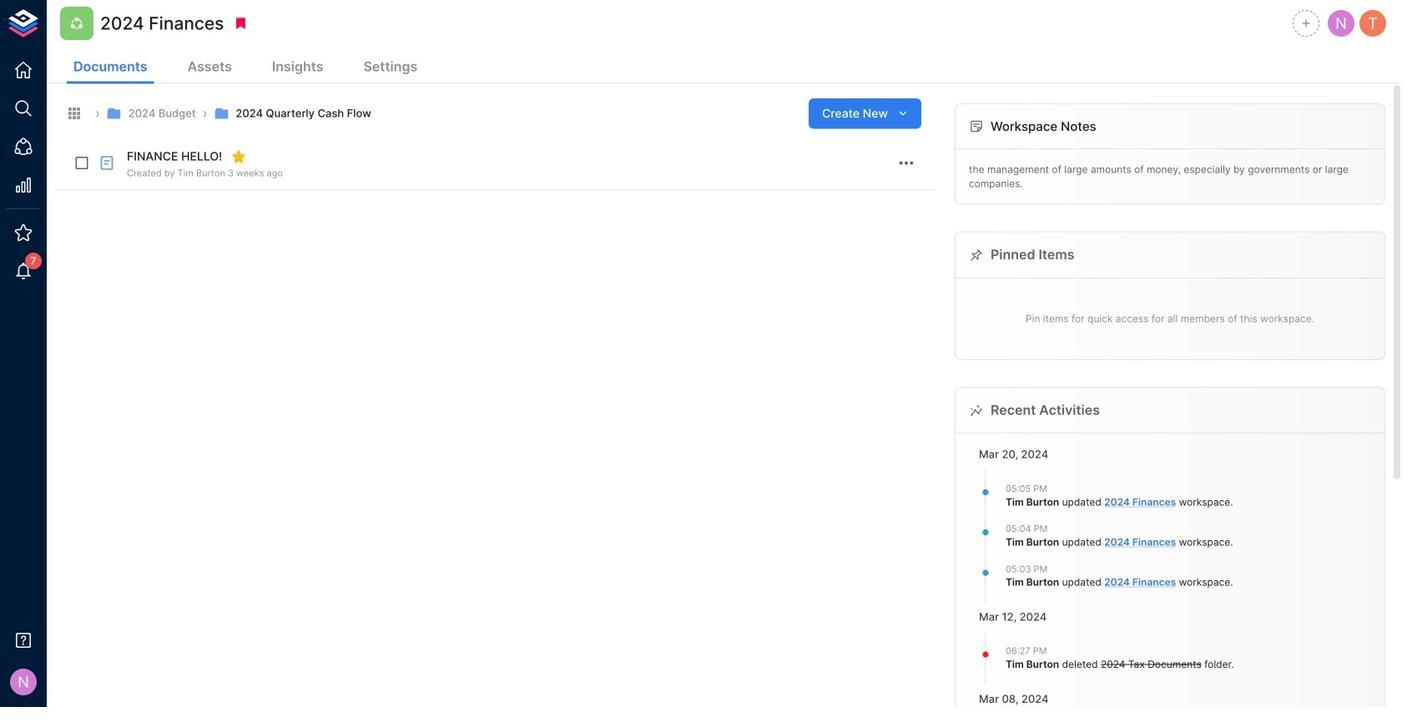 Task type: vqa. For each thing, say whether or not it's contained in the screenshot.
Remove Favorite icon
yes



Task type: locate. For each thing, give the bounding box(es) containing it.
remove bookmark image
[[233, 16, 248, 31]]

remove favorite image
[[231, 149, 246, 164]]



